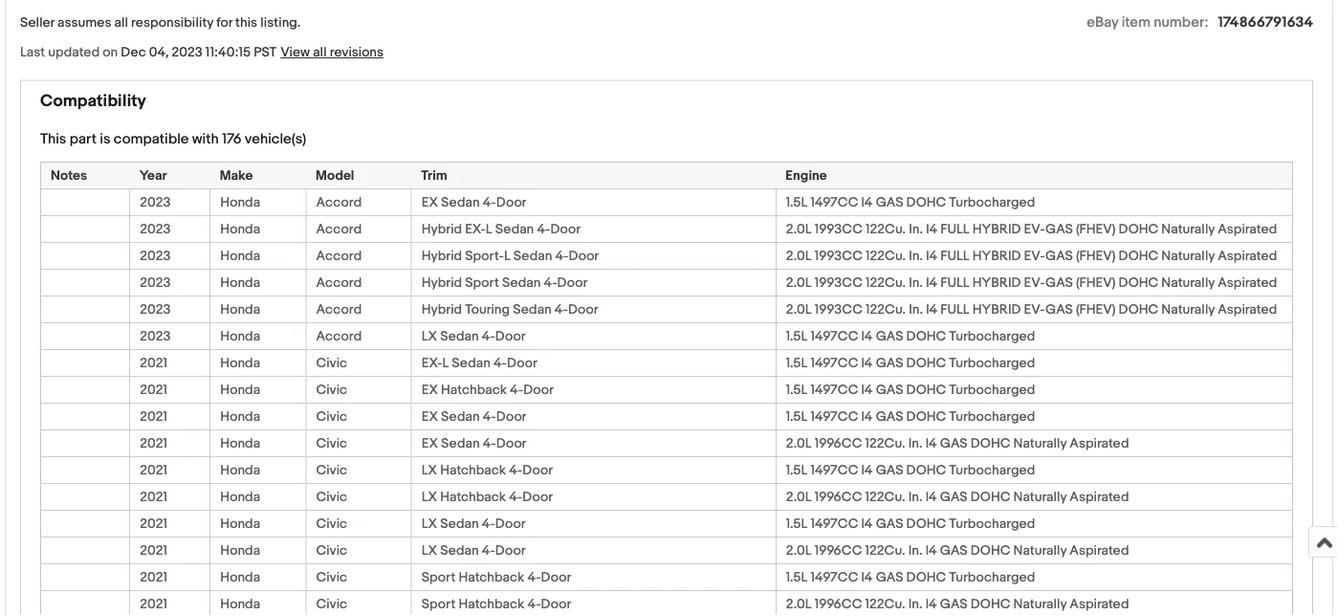 Task type: describe. For each thing, give the bounding box(es) containing it.
vehicle(s)
[[245, 130, 306, 147]]

4 honda from the top
[[220, 274, 260, 291]]

ev- for hybrid ex-l sedan 4-door
[[1024, 221, 1046, 237]]

6 honda from the top
[[220, 328, 260, 344]]

2.0l 1993cc 122cu. in. l4 full hybrid ev-gas (fhev) dohc naturally aspirated for hybrid ex-l sedan 4-door
[[786, 221, 1277, 237]]

ev- for hybrid sport-l sedan 4-door
[[1024, 248, 1046, 264]]

accord for hybrid ex-l sedan 4-door
[[316, 221, 362, 237]]

ex hatchback 4-door
[[422, 382, 554, 398]]

16 honda from the top
[[220, 596, 260, 612]]

2.0l 1996cc 122cu. in. l4 gas dohc naturally aspirated for lx sedan 4-door
[[786, 542, 1129, 559]]

122cu. for hybrid sport sedan 4-door
[[866, 274, 906, 291]]

0 vertical spatial sport
[[465, 274, 499, 291]]

with
[[192, 130, 219, 147]]

hybrid sport-l sedan 4-door
[[422, 248, 599, 264]]

ev- for hybrid touring sedan 4-door
[[1024, 301, 1046, 318]]

4 lx from the top
[[422, 516, 437, 532]]

11 honda from the top
[[220, 462, 260, 478]]

8 2021 from the top
[[140, 542, 168, 559]]

2.0l 1993cc 122cu. in. l4 full hybrid ev-gas (fhev) dohc naturally aspirated for hybrid touring sedan 4-door
[[786, 301, 1277, 318]]

(fhev) for hybrid sport sedan 4-door
[[1076, 274, 1116, 291]]

2023 for hybrid sport sedan 4-door
[[140, 274, 171, 291]]

2.0l for hybrid touring sedan 4-door
[[786, 301, 812, 318]]

last
[[20, 44, 45, 61]]

2 turbocharged from the top
[[949, 328, 1036, 344]]

1 turbocharged from the top
[[949, 194, 1036, 210]]

trim
[[421, 167, 448, 184]]

dec
[[121, 44, 146, 61]]

1 1.5l from the top
[[786, 194, 808, 210]]

2 civic from the top
[[316, 382, 347, 398]]

this part is compatible with 176 vehicle(s)
[[40, 130, 306, 147]]

1993cc for hybrid sport-l sedan 4-door
[[815, 248, 863, 264]]

5 1.5l from the top
[[786, 408, 808, 425]]

0 horizontal spatial l
[[442, 355, 449, 371]]

1996cc for sport hatchback 4-door
[[815, 596, 862, 612]]

hybrid for hybrid sport sedan 4-door
[[422, 274, 462, 291]]

hybrid for hybrid touring sedan 4-door
[[422, 301, 462, 318]]

in. for sport hatchback 4-door
[[909, 596, 923, 612]]

in. for hybrid sport-l sedan 4-door
[[909, 248, 923, 264]]

hybrid ex-l sedan 4-door
[[422, 221, 581, 237]]

174866791634
[[1218, 14, 1314, 31]]

04,
[[149, 44, 169, 61]]

6 1497cc from the top
[[811, 462, 859, 478]]

2.0l for hybrid sport sedan 4-door
[[786, 274, 812, 291]]

hybrid for hybrid sport-l sedan 4-door
[[973, 248, 1021, 264]]

1 ex from the top
[[422, 194, 438, 210]]

accord for hybrid touring sedan 4-door
[[316, 301, 362, 318]]

part
[[70, 130, 97, 147]]

for
[[216, 15, 232, 31]]

1 horizontal spatial ex-
[[465, 221, 486, 237]]

1 1.5l 1497cc l4 gas dohc turbocharged from the top
[[786, 194, 1036, 210]]

7 1.5l from the top
[[786, 516, 808, 532]]

on
[[103, 44, 118, 61]]

sport for 2.0l 1996cc 122cu. in. l4 gas dohc naturally aspirated
[[422, 596, 456, 612]]

6 2021 from the top
[[140, 489, 168, 505]]

10 2021 from the top
[[140, 596, 168, 612]]

3 1.5l from the top
[[786, 355, 808, 371]]

1996cc for ex sedan 4-door
[[815, 435, 862, 451]]

3 ex sedan 4-door from the top
[[422, 435, 527, 451]]

hybrid for hybrid touring sedan 4-door
[[973, 301, 1021, 318]]

1993cc for hybrid touring sedan 4-door
[[815, 301, 863, 318]]

item
[[1122, 14, 1151, 31]]

assumes
[[57, 15, 111, 31]]

2.0l for sport hatchback 4-door
[[786, 596, 812, 612]]

in. for hybrid touring sedan 4-door
[[909, 301, 923, 318]]

hybrid for hybrid sport sedan 4-door
[[973, 274, 1021, 291]]

122cu. for sport hatchback 4-door
[[865, 596, 906, 612]]

4 ex from the top
[[422, 435, 438, 451]]

2 lx sedan 4-door from the top
[[422, 516, 526, 532]]

in. for ex sedan 4-door
[[909, 435, 923, 451]]

122cu. for hybrid touring sedan 4-door
[[866, 301, 906, 318]]

122cu. for ex sedan 4-door
[[865, 435, 906, 451]]

compatibility
[[40, 90, 146, 111]]

3 turbocharged from the top
[[949, 355, 1036, 371]]

2.0l for hybrid ex-l sedan 4-door
[[786, 221, 812, 237]]

2 1497cc from the top
[[811, 328, 859, 344]]

5 honda from the top
[[220, 301, 260, 318]]

view
[[280, 44, 310, 61]]

12 honda from the top
[[220, 489, 260, 505]]

this
[[40, 130, 66, 147]]

2.0l for lx hatchback 4-door
[[786, 489, 812, 505]]

8 1.5l 1497cc l4 gas dohc turbocharged from the top
[[786, 569, 1036, 585]]

1 lx sedan 4-door from the top
[[422, 328, 526, 344]]

4 1497cc from the top
[[811, 382, 859, 398]]

2023 for lx sedan 4-door
[[140, 328, 171, 344]]

is
[[100, 130, 110, 147]]

2.0l for hybrid sport-l sedan 4-door
[[786, 248, 812, 264]]

ebay item number: 174866791634
[[1087, 14, 1314, 31]]

5 1497cc from the top
[[811, 408, 859, 425]]

15 honda from the top
[[220, 569, 260, 585]]

ex-l sedan 4-door
[[422, 355, 537, 371]]

5 1.5l 1497cc l4 gas dohc turbocharged from the top
[[786, 408, 1036, 425]]

make
[[220, 167, 253, 184]]

lx hatchback 4-door for 1.5l 1497cc l4 gas dohc turbocharged
[[422, 462, 553, 478]]

3 honda from the top
[[220, 248, 260, 264]]

2.0l 1993cc 122cu. in. l4 full hybrid ev-gas (fhev) dohc naturally aspirated for hybrid sport sedan 4-door
[[786, 274, 1277, 291]]

122cu. for hybrid ex-l sedan 4-door
[[866, 221, 906, 237]]

updated
[[48, 44, 100, 61]]

8 1.5l from the top
[[786, 569, 808, 585]]

5 turbocharged from the top
[[949, 408, 1036, 425]]

1 civic from the top
[[316, 355, 347, 371]]

5 civic from the top
[[316, 462, 347, 478]]

7 1.5l 1497cc l4 gas dohc turbocharged from the top
[[786, 516, 1036, 532]]

0 vertical spatial all
[[114, 15, 128, 31]]

(fhev) for hybrid ex-l sedan 4-door
[[1076, 221, 1116, 237]]

13 honda from the top
[[220, 516, 260, 532]]

4 2021 from the top
[[140, 435, 168, 451]]

9 civic from the top
[[316, 569, 347, 585]]

accord for hybrid sport-l sedan 4-door
[[316, 248, 362, 264]]

3 1.5l 1497cc l4 gas dohc turbocharged from the top
[[786, 355, 1036, 371]]

7 1497cc from the top
[[811, 516, 859, 532]]

4 turbocharged from the top
[[949, 382, 1036, 398]]

3 1497cc from the top
[[811, 355, 859, 371]]

(fhev) for hybrid touring sedan 4-door
[[1076, 301, 1116, 318]]

(fhev) for hybrid sport-l sedan 4-door
[[1076, 248, 1116, 264]]

2023 for hybrid ex-l sedan 4-door
[[140, 221, 171, 237]]

122cu. for lx sedan 4-door
[[865, 542, 906, 559]]

pst
[[254, 44, 277, 61]]



Task type: vqa. For each thing, say whether or not it's contained in the screenshot.


Task type: locate. For each thing, give the bounding box(es) containing it.
2023 for hybrid sport-l sedan 4-door
[[140, 248, 171, 264]]

hybrid down trim
[[422, 221, 462, 237]]

1 vertical spatial sport hatchback 4-door
[[422, 596, 571, 612]]

2.0l 1996cc 122cu. in. l4 gas dohc naturally aspirated for ex sedan 4-door
[[786, 435, 1129, 451]]

1993cc
[[815, 221, 863, 237], [815, 248, 863, 264], [815, 274, 863, 291], [815, 301, 863, 318]]

4 hybrid from the top
[[422, 301, 462, 318]]

1 lx from the top
[[422, 328, 437, 344]]

1 hybrid from the top
[[422, 221, 462, 237]]

10 honda from the top
[[220, 435, 260, 451]]

1996cc for lx sedan 4-door
[[815, 542, 862, 559]]

naturally
[[1162, 221, 1215, 237], [1162, 248, 1215, 264], [1162, 274, 1215, 291], [1162, 301, 1215, 318], [1014, 435, 1067, 451], [1014, 489, 1067, 505], [1014, 542, 1067, 559], [1014, 596, 1067, 612]]

l
[[486, 221, 492, 237], [504, 248, 511, 264], [442, 355, 449, 371]]

full for hybrid ex-l sedan 4-door
[[941, 221, 970, 237]]

1 vertical spatial ex-
[[422, 355, 442, 371]]

6 accord from the top
[[316, 328, 362, 344]]

sport for 1.5l 1497cc l4 gas dohc turbocharged
[[422, 569, 456, 585]]

sport
[[465, 274, 499, 291], [422, 569, 456, 585], [422, 596, 456, 612]]

sport-
[[465, 248, 504, 264]]

ev-
[[1024, 221, 1046, 237], [1024, 248, 1046, 264], [1024, 274, 1046, 291], [1024, 301, 1046, 318]]

notes
[[51, 167, 87, 184]]

model
[[316, 167, 354, 184]]

4 civic from the top
[[316, 435, 347, 451]]

6 1.5l 1497cc l4 gas dohc turbocharged from the top
[[786, 462, 1036, 478]]

122cu.
[[866, 221, 906, 237], [866, 248, 906, 264], [866, 274, 906, 291], [866, 301, 906, 318], [865, 435, 906, 451], [865, 489, 906, 505], [865, 542, 906, 559], [865, 596, 906, 612]]

2.0l 1996cc 122cu. in. l4 gas dohc naturally aspirated for lx hatchback 4-door
[[786, 489, 1129, 505]]

accord for lx sedan 4-door
[[316, 328, 362, 344]]

hybrid for hybrid ex-l sedan 4-door
[[973, 221, 1021, 237]]

lx hatchback 4-door for 2.0l 1996cc 122cu. in. l4 gas dohc naturally aspirated
[[422, 489, 553, 505]]

3 ex from the top
[[422, 408, 438, 425]]

hybrid for hybrid sport-l sedan 4-door
[[422, 248, 462, 264]]

seller
[[20, 15, 54, 31]]

1996cc for lx hatchback 4-door
[[815, 489, 862, 505]]

1 vertical spatial ex sedan 4-door
[[422, 408, 527, 425]]

4 1996cc from the top
[[815, 596, 862, 612]]

4 2.0l 1993cc 122cu. in. l4 full hybrid ev-gas (fhev) dohc naturally aspirated from the top
[[786, 301, 1277, 318]]

5 2.0l from the top
[[786, 435, 812, 451]]

responsibility
[[131, 15, 213, 31]]

this
[[235, 15, 257, 31]]

full for hybrid sport-l sedan 4-door
[[941, 248, 970, 264]]

in. for lx hatchback 4-door
[[909, 489, 923, 505]]

last updated on dec 04, 2023 11:40:15 pst view all revisions
[[20, 44, 384, 61]]

1.5l
[[786, 194, 808, 210], [786, 328, 808, 344], [786, 355, 808, 371], [786, 382, 808, 398], [786, 408, 808, 425], [786, 462, 808, 478], [786, 516, 808, 532], [786, 569, 808, 585]]

2.0l 1993cc 122cu. in. l4 full hybrid ev-gas (fhev) dohc naturally aspirated
[[786, 221, 1277, 237], [786, 248, 1277, 264], [786, 274, 1277, 291], [786, 301, 1277, 318]]

1 vertical spatial lx sedan 4-door
[[422, 516, 526, 532]]

1 2.0l 1996cc 122cu. in. l4 gas dohc naturally aspirated from the top
[[786, 435, 1129, 451]]

4 1.5l from the top
[[786, 382, 808, 398]]

3 ev- from the top
[[1024, 274, 1046, 291]]

aspirated
[[1218, 221, 1277, 237], [1218, 248, 1277, 264], [1218, 274, 1277, 291], [1218, 301, 1277, 318], [1070, 435, 1129, 451], [1070, 489, 1129, 505], [1070, 542, 1129, 559], [1070, 596, 1129, 612]]

8 1497cc from the top
[[811, 569, 859, 585]]

14 honda from the top
[[220, 542, 260, 559]]

lx
[[422, 328, 437, 344], [422, 462, 437, 478], [422, 489, 437, 505], [422, 516, 437, 532], [422, 542, 437, 559]]

all up 'on' at the left top of page
[[114, 15, 128, 31]]

3 civic from the top
[[316, 408, 347, 425]]

9 honda from the top
[[220, 408, 260, 425]]

sedan
[[441, 194, 480, 210], [495, 221, 534, 237], [514, 248, 552, 264], [502, 274, 541, 291], [513, 301, 552, 318], [440, 328, 479, 344], [452, 355, 491, 371], [441, 408, 480, 425], [441, 435, 480, 451], [440, 516, 479, 532], [440, 542, 479, 559]]

2023 for ex sedan 4-door
[[140, 194, 171, 210]]

0 vertical spatial lx hatchback 4-door
[[422, 462, 553, 478]]

3 2.0l 1996cc 122cu. in. l4 gas dohc naturally aspirated from the top
[[786, 542, 1129, 559]]

2 vertical spatial l
[[442, 355, 449, 371]]

ex- up sport-
[[465, 221, 486, 237]]

3 lx from the top
[[422, 489, 437, 505]]

2 vertical spatial sport
[[422, 596, 456, 612]]

8 turbocharged from the top
[[949, 569, 1036, 585]]

lx sedan 4-door
[[422, 328, 526, 344], [422, 516, 526, 532], [422, 542, 526, 559]]

1 vertical spatial sport
[[422, 569, 456, 585]]

gas
[[876, 194, 904, 210], [1046, 221, 1073, 237], [1046, 248, 1073, 264], [1046, 274, 1073, 291], [1046, 301, 1073, 318], [876, 328, 904, 344], [876, 355, 904, 371], [876, 382, 904, 398], [876, 408, 904, 425], [940, 435, 968, 451], [876, 462, 904, 478], [940, 489, 968, 505], [876, 516, 904, 532], [940, 542, 968, 559], [876, 569, 904, 585], [940, 596, 968, 612]]

7 122cu. from the top
[[865, 542, 906, 559]]

0 vertical spatial l
[[486, 221, 492, 237]]

touring
[[465, 301, 510, 318]]

full for hybrid sport sedan 4-door
[[941, 274, 970, 291]]

1.5l 1497cc l4 gas dohc turbocharged
[[786, 194, 1036, 210], [786, 328, 1036, 344], [786, 355, 1036, 371], [786, 382, 1036, 398], [786, 408, 1036, 425], [786, 462, 1036, 478], [786, 516, 1036, 532], [786, 569, 1036, 585]]

in. for lx sedan 4-door
[[909, 542, 923, 559]]

2 ex from the top
[[422, 382, 438, 398]]

full for hybrid touring sedan 4-door
[[941, 301, 970, 318]]

1 vertical spatial l
[[504, 248, 511, 264]]

1 vertical spatial lx hatchback 4-door
[[422, 489, 553, 505]]

122cu. for hybrid sport-l sedan 4-door
[[866, 248, 906, 264]]

0 vertical spatial ex-
[[465, 221, 486, 237]]

sport hatchback 4-door for 2.0l 1996cc 122cu. in. l4 gas dohc naturally aspirated
[[422, 596, 571, 612]]

ex
[[422, 194, 438, 210], [422, 382, 438, 398], [422, 408, 438, 425], [422, 435, 438, 451]]

hybrid
[[973, 221, 1021, 237], [973, 248, 1021, 264], [973, 274, 1021, 291], [973, 301, 1021, 318]]

year
[[139, 167, 167, 184]]

2 vertical spatial ex sedan 4-door
[[422, 435, 527, 451]]

l up "hybrid sport sedan 4-door"
[[504, 248, 511, 264]]

6 1.5l from the top
[[786, 462, 808, 478]]

7 2021 from the top
[[140, 516, 168, 532]]

3 (fhev) from the top
[[1076, 274, 1116, 291]]

ev- for hybrid sport sedan 4-door
[[1024, 274, 1046, 291]]

2 2.0l from the top
[[786, 248, 812, 264]]

1 vertical spatial all
[[313, 44, 327, 61]]

6 2.0l from the top
[[786, 489, 812, 505]]

(fhev)
[[1076, 221, 1116, 237], [1076, 248, 1116, 264], [1076, 274, 1116, 291], [1076, 301, 1116, 318]]

in. for hybrid sport sedan 4-door
[[909, 274, 923, 291]]

3 1996cc from the top
[[815, 542, 862, 559]]

2 lx hatchback 4-door from the top
[[422, 489, 553, 505]]

hybrid up hybrid touring sedan 4-door
[[422, 274, 462, 291]]

2 1993cc from the top
[[815, 248, 863, 264]]

l4
[[861, 194, 873, 210], [926, 221, 938, 237], [926, 248, 938, 264], [926, 274, 938, 291], [926, 301, 938, 318], [861, 328, 873, 344], [861, 355, 873, 371], [861, 382, 873, 398], [861, 408, 873, 425], [926, 435, 937, 451], [861, 462, 873, 478], [926, 489, 937, 505], [861, 516, 873, 532], [926, 542, 937, 559], [861, 569, 873, 585], [926, 596, 937, 612]]

1 1497cc from the top
[[811, 194, 859, 210]]

11:40:15
[[206, 44, 251, 61]]

sport hatchback 4-door
[[422, 569, 571, 585], [422, 596, 571, 612]]

3 lx sedan 4-door from the top
[[422, 542, 526, 559]]

2 ev- from the top
[[1024, 248, 1046, 264]]

3 hybrid from the top
[[973, 274, 1021, 291]]

full
[[941, 221, 970, 237], [941, 248, 970, 264], [941, 274, 970, 291], [941, 301, 970, 318]]

sport hatchback 4-door for 1.5l 1497cc l4 gas dohc turbocharged
[[422, 569, 571, 585]]

6 122cu. from the top
[[865, 489, 906, 505]]

ex-
[[465, 221, 486, 237], [422, 355, 442, 371]]

revisions
[[330, 44, 384, 61]]

dohc
[[907, 194, 946, 210], [1119, 221, 1159, 237], [1119, 248, 1159, 264], [1119, 274, 1159, 291], [1119, 301, 1159, 318], [907, 328, 946, 344], [907, 355, 946, 371], [907, 382, 946, 398], [907, 408, 946, 425], [971, 435, 1011, 451], [907, 462, 946, 478], [971, 489, 1011, 505], [907, 516, 946, 532], [971, 542, 1011, 559], [907, 569, 946, 585], [971, 596, 1011, 612]]

0 vertical spatial lx sedan 4-door
[[422, 328, 526, 344]]

4 1.5l 1497cc l4 gas dohc turbocharged from the top
[[786, 382, 1036, 398]]

8 2.0l from the top
[[786, 596, 812, 612]]

hybrid sport sedan 4-door
[[422, 274, 588, 291]]

accord
[[316, 194, 362, 210], [316, 221, 362, 237], [316, 248, 362, 264], [316, 274, 362, 291], [316, 301, 362, 318], [316, 328, 362, 344]]

1 horizontal spatial all
[[313, 44, 327, 61]]

2 2021 from the top
[[140, 382, 168, 398]]

7 honda from the top
[[220, 355, 260, 371]]

4-
[[483, 194, 496, 210], [537, 221, 551, 237], [555, 248, 569, 264], [544, 274, 557, 291], [555, 301, 568, 318], [482, 328, 495, 344], [494, 355, 507, 371], [510, 382, 523, 398], [483, 408, 496, 425], [483, 435, 496, 451], [509, 462, 523, 478], [509, 489, 523, 505], [482, 516, 495, 532], [482, 542, 495, 559], [528, 569, 541, 585], [528, 596, 541, 612]]

l for ex-
[[486, 221, 492, 237]]

2023
[[172, 44, 203, 61], [140, 194, 171, 210], [140, 221, 171, 237], [140, 248, 171, 264], [140, 274, 171, 291], [140, 301, 171, 318], [140, 328, 171, 344]]

2 2.0l 1993cc 122cu. in. l4 full hybrid ev-gas (fhev) dohc naturally aspirated from the top
[[786, 248, 1277, 264]]

1 accord from the top
[[316, 194, 362, 210]]

4 2.0l from the top
[[786, 301, 812, 318]]

3 hybrid from the top
[[422, 274, 462, 291]]

l up sport-
[[486, 221, 492, 237]]

4 hybrid from the top
[[973, 301, 1021, 318]]

2.0l
[[786, 221, 812, 237], [786, 248, 812, 264], [786, 274, 812, 291], [786, 301, 812, 318], [786, 435, 812, 451], [786, 489, 812, 505], [786, 542, 812, 559], [786, 596, 812, 612]]

listing.
[[260, 15, 301, 31]]

2 honda from the top
[[220, 221, 260, 237]]

1993cc for hybrid sport sedan 4-door
[[815, 274, 863, 291]]

2023 for hybrid touring sedan 4-door
[[140, 301, 171, 318]]

turbocharged
[[949, 194, 1036, 210], [949, 328, 1036, 344], [949, 355, 1036, 371], [949, 382, 1036, 398], [949, 408, 1036, 425], [949, 462, 1036, 478], [949, 516, 1036, 532], [949, 569, 1036, 585]]

ex- up the "ex hatchback 4-door"
[[422, 355, 442, 371]]

1 full from the top
[[941, 221, 970, 237]]

6 turbocharged from the top
[[949, 462, 1036, 478]]

ebay
[[1087, 14, 1119, 31]]

hybrid touring sedan 4-door
[[422, 301, 599, 318]]

accord for ex sedan 4-door
[[316, 194, 362, 210]]

1 lx hatchback 4-door from the top
[[422, 462, 553, 478]]

2.0l 1996cc 122cu. in. l4 gas dohc naturally aspirated for sport hatchback 4-door
[[786, 596, 1129, 612]]

ex sedan 4-door
[[422, 194, 527, 210], [422, 408, 527, 425], [422, 435, 527, 451]]

4 accord from the top
[[316, 274, 362, 291]]

1 ex sedan 4-door from the top
[[422, 194, 527, 210]]

1 horizontal spatial l
[[486, 221, 492, 237]]

hybrid for hybrid ex-l sedan 4-door
[[422, 221, 462, 237]]

1 honda from the top
[[220, 194, 260, 210]]

engine
[[786, 167, 827, 184]]

7 turbocharged from the top
[[949, 516, 1036, 532]]

0 horizontal spatial ex-
[[422, 355, 442, 371]]

2.0l for ex sedan 4-door
[[786, 435, 812, 451]]

civic
[[316, 355, 347, 371], [316, 382, 347, 398], [316, 408, 347, 425], [316, 435, 347, 451], [316, 462, 347, 478], [316, 489, 347, 505], [316, 516, 347, 532], [316, 542, 347, 559], [316, 569, 347, 585], [316, 596, 347, 612]]

hybrid
[[422, 221, 462, 237], [422, 248, 462, 264], [422, 274, 462, 291], [422, 301, 462, 318]]

1996cc
[[815, 435, 862, 451], [815, 489, 862, 505], [815, 542, 862, 559], [815, 596, 862, 612]]

seller assumes all responsibility for this listing.
[[20, 15, 301, 31]]

6 civic from the top
[[316, 489, 347, 505]]

3 accord from the top
[[316, 248, 362, 264]]

l up the "ex hatchback 4-door"
[[442, 355, 449, 371]]

5 2021 from the top
[[140, 462, 168, 478]]

3 2021 from the top
[[140, 408, 168, 425]]

2 ex sedan 4-door from the top
[[422, 408, 527, 425]]

1 (fhev) from the top
[[1076, 221, 1116, 237]]

l for sport-
[[504, 248, 511, 264]]

2.0l for lx sedan 4-door
[[786, 542, 812, 559]]

all
[[114, 15, 128, 31], [313, 44, 327, 61]]

lx hatchback 4-door
[[422, 462, 553, 478], [422, 489, 553, 505]]

hybrid left sport-
[[422, 248, 462, 264]]

in. for hybrid ex-l sedan 4-door
[[909, 221, 923, 237]]

1 2021 from the top
[[140, 355, 168, 371]]

2 lx from the top
[[422, 462, 437, 478]]

9 2021 from the top
[[140, 569, 168, 585]]

1 2.0l 1993cc 122cu. in. l4 full hybrid ev-gas (fhev) dohc naturally aspirated from the top
[[786, 221, 1277, 237]]

2 horizontal spatial l
[[504, 248, 511, 264]]

122cu. for lx hatchback 4-door
[[865, 489, 906, 505]]

2.0l 1993cc 122cu. in. l4 full hybrid ev-gas (fhev) dohc naturally aspirated for hybrid sport-l sedan 4-door
[[786, 248, 1277, 264]]

in.
[[909, 221, 923, 237], [909, 248, 923, 264], [909, 274, 923, 291], [909, 301, 923, 318], [909, 435, 923, 451], [909, 489, 923, 505], [909, 542, 923, 559], [909, 596, 923, 612]]

10 civic from the top
[[316, 596, 347, 612]]

hybrid left touring
[[422, 301, 462, 318]]

2 1.5l from the top
[[786, 328, 808, 344]]

all right view
[[313, 44, 327, 61]]

compatible
[[114, 130, 189, 147]]

2 vertical spatial lx sedan 4-door
[[422, 542, 526, 559]]

8 civic from the top
[[316, 542, 347, 559]]

0 vertical spatial sport hatchback 4-door
[[422, 569, 571, 585]]

1 sport hatchback 4-door from the top
[[422, 569, 571, 585]]

door
[[496, 194, 527, 210], [551, 221, 581, 237], [569, 248, 599, 264], [557, 274, 588, 291], [568, 301, 599, 318], [495, 328, 526, 344], [507, 355, 537, 371], [523, 382, 554, 398], [496, 408, 527, 425], [496, 435, 527, 451], [523, 462, 553, 478], [523, 489, 553, 505], [495, 516, 526, 532], [495, 542, 526, 559], [541, 569, 571, 585], [541, 596, 571, 612]]

8 122cu. from the top
[[865, 596, 906, 612]]

view all revisions link
[[277, 43, 384, 61]]

176
[[222, 130, 242, 147]]

2021
[[140, 355, 168, 371], [140, 382, 168, 398], [140, 408, 168, 425], [140, 435, 168, 451], [140, 462, 168, 478], [140, 489, 168, 505], [140, 516, 168, 532], [140, 542, 168, 559], [140, 569, 168, 585], [140, 596, 168, 612]]

hatchback
[[441, 382, 507, 398], [440, 462, 506, 478], [440, 489, 506, 505], [459, 569, 525, 585], [459, 596, 525, 612]]

4 full from the top
[[941, 301, 970, 318]]

1497cc
[[811, 194, 859, 210], [811, 328, 859, 344], [811, 355, 859, 371], [811, 382, 859, 398], [811, 408, 859, 425], [811, 462, 859, 478], [811, 516, 859, 532], [811, 569, 859, 585]]

2 122cu. from the top
[[866, 248, 906, 264]]

2.0l 1996cc 122cu. in. l4 gas dohc naturally aspirated
[[786, 435, 1129, 451], [786, 489, 1129, 505], [786, 542, 1129, 559], [786, 596, 1129, 612]]

0 horizontal spatial all
[[114, 15, 128, 31]]

1993cc for hybrid ex-l sedan 4-door
[[815, 221, 863, 237]]

number:
[[1154, 14, 1209, 31]]

accord for hybrid sport sedan 4-door
[[316, 274, 362, 291]]

honda
[[220, 194, 260, 210], [220, 221, 260, 237], [220, 248, 260, 264], [220, 274, 260, 291], [220, 301, 260, 318], [220, 328, 260, 344], [220, 355, 260, 371], [220, 382, 260, 398], [220, 408, 260, 425], [220, 435, 260, 451], [220, 462, 260, 478], [220, 489, 260, 505], [220, 516, 260, 532], [220, 542, 260, 559], [220, 569, 260, 585], [220, 596, 260, 612]]

0 vertical spatial ex sedan 4-door
[[422, 194, 527, 210]]

2 1.5l 1497cc l4 gas dohc turbocharged from the top
[[786, 328, 1036, 344]]

4 1993cc from the top
[[815, 301, 863, 318]]

2 hybrid from the top
[[973, 248, 1021, 264]]

7 2.0l from the top
[[786, 542, 812, 559]]

1 ev- from the top
[[1024, 221, 1046, 237]]

7 civic from the top
[[316, 516, 347, 532]]

5 lx from the top
[[422, 542, 437, 559]]

8 honda from the top
[[220, 382, 260, 398]]



